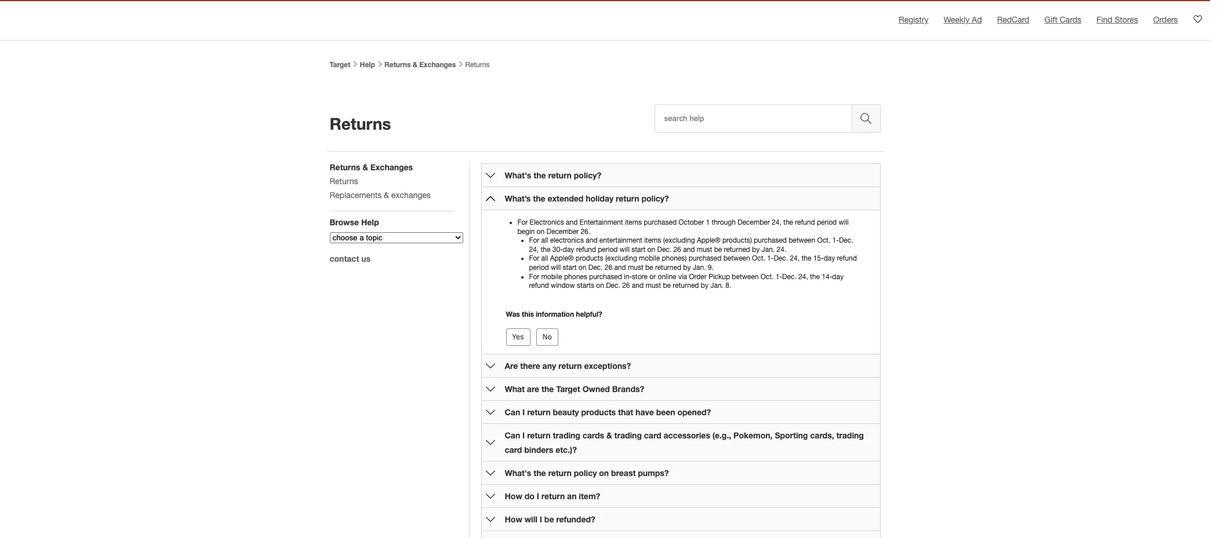 Task type: vqa. For each thing, say whether or not it's contained in the screenshot.
the Signature
no



Task type: describe. For each thing, give the bounding box(es) containing it.
us
[[362, 254, 371, 264]]

on down electronics at top left
[[537, 228, 545, 236]]

24, left 14-
[[799, 273, 809, 281]]

an
[[567, 492, 577, 502]]

0 vertical spatial by
[[752, 246, 760, 254]]

0 vertical spatial between
[[789, 237, 816, 245]]

can for can i return trading cards & trading card accessories (e.g., pokemon, sporting cards, trading card binders etc.)?
[[505, 431, 520, 441]]

24.
[[777, 246, 787, 254]]

products)
[[723, 237, 752, 245]]

how do i return an item?
[[505, 492, 601, 502]]

gift
[[1045, 15, 1058, 24]]

what are the target owned brands? link
[[505, 385, 645, 395]]

circle arrow e image for what are the target owned brands?
[[486, 385, 495, 394]]

2 vertical spatial by
[[701, 282, 709, 290]]

and up phones) purchased
[[683, 246, 695, 254]]

circle arrow s image
[[486, 194, 495, 203]]

what's for what's the return policy on breast pumps?
[[505, 469, 532, 479]]

on up "phones"
[[579, 264, 587, 272]]

accessories
[[664, 431, 711, 441]]

can i return trading cards & trading card accessories (e.g., pokemon, sporting cards, trading card binders etc.)?
[[505, 431, 864, 455]]

opened?
[[678, 408, 711, 418]]

on up or
[[648, 246, 656, 254]]

help link
[[360, 60, 375, 69]]

circle arrow e image for what's the return policy on breast pumps?
[[486, 469, 495, 478]]

1 horizontal spatial items
[[645, 237, 662, 245]]

what are the target owned brands?
[[505, 385, 645, 395]]

return down are
[[527, 408, 551, 418]]

return down etc.)?
[[548, 469, 572, 479]]

redcard link
[[998, 15, 1030, 24]]

find stores link
[[1097, 15, 1139, 24]]

24, left "15-"
[[790, 255, 800, 263]]

1 vertical spatial purchased
[[754, 237, 787, 245]]

there
[[520, 361, 541, 371]]

0 vertical spatial jan.
[[762, 246, 775, 254]]

what's the extended holiday return policy?
[[505, 194, 669, 204]]

0 vertical spatial items
[[625, 219, 642, 227]]

the left "15-"
[[802, 255, 812, 263]]

& up replacements
[[363, 162, 368, 172]]

electronics
[[530, 219, 564, 227]]

the right what's
[[533, 194, 546, 204]]

orders link
[[1154, 15, 1179, 24]]

1 horizontal spatial start
[[632, 246, 646, 254]]

can i return beauty products that have been opened?
[[505, 408, 711, 418]]

returns & exchanges
[[385, 60, 456, 69]]

and down 26. on the top of page
[[586, 237, 598, 245]]

i right do
[[537, 492, 539, 502]]

the left 30-
[[541, 246, 551, 254]]

target link
[[330, 60, 350, 69]]

refunded?
[[557, 515, 596, 525]]

how will i be refunded? link
[[505, 515, 596, 525]]

weekly
[[944, 15, 970, 24]]

contact us
[[330, 254, 371, 264]]

1 horizontal spatial mobile
[[639, 255, 660, 263]]

replacements
[[330, 191, 382, 200]]

extended
[[548, 194, 584, 204]]

15-
[[814, 255, 824, 263]]

0 horizontal spatial target
[[330, 60, 350, 69]]

any
[[543, 361, 556, 371]]

was
[[506, 310, 520, 319]]

redcard
[[998, 15, 1030, 24]]

products
[[582, 408, 616, 418]]

1 horizontal spatial december
[[738, 219, 770, 227]]

the up 24.
[[784, 219, 794, 227]]

1 trading from the left
[[553, 431, 581, 441]]

and down store
[[632, 282, 644, 290]]

help inside navigation
[[361, 218, 379, 227]]

helpful?
[[576, 310, 603, 319]]

the left 14-
[[810, 273, 820, 281]]

contact
[[330, 254, 359, 264]]

30-
[[553, 246, 563, 254]]

0 vertical spatial returned
[[724, 246, 751, 254]]

return left "an"
[[542, 492, 565, 502]]

information
[[536, 310, 574, 319]]

what's for what's the return policy?
[[505, 171, 532, 180]]

etc.)?
[[556, 446, 577, 455]]

are
[[527, 385, 540, 395]]

how will i be refunded?
[[505, 515, 596, 525]]

circle arrow e image for what's
[[486, 171, 495, 180]]

0 vertical spatial 1-
[[833, 237, 839, 245]]

binders
[[525, 446, 554, 455]]

& right help link
[[413, 60, 418, 69]]

window
[[551, 282, 575, 290]]

are there any return exceptions? link
[[505, 361, 631, 371]]

2 horizontal spatial must
[[697, 246, 713, 254]]

8.
[[726, 282, 732, 290]]

9.
[[708, 264, 714, 272]]

0 horizontal spatial 1-
[[768, 255, 774, 263]]

cards,
[[811, 431, 835, 441]]

ad
[[972, 15, 982, 24]]

0 horizontal spatial period
[[529, 264, 549, 272]]

exchanges for returns & exchanges
[[420, 60, 456, 69]]

1 vertical spatial by
[[684, 264, 691, 272]]

online
[[658, 273, 677, 281]]

2 vertical spatial purchased
[[589, 273, 622, 281]]

return right the any
[[559, 361, 582, 371]]

(excluding
[[663, 237, 695, 245]]

be up pickup
[[715, 246, 722, 254]]

returns & exchanges returns replacements & exchanges
[[330, 162, 431, 200]]

item?
[[579, 492, 601, 502]]

electronics
[[550, 237, 584, 245]]

be down how do i return an item? link at left bottom
[[545, 515, 554, 525]]

pumps?
[[638, 469, 669, 479]]

phones) purchased
[[662, 255, 722, 263]]

can for can i return beauty products that have been opened?
[[505, 408, 520, 418]]

what's the return policy?
[[505, 171, 602, 180]]

holiday
[[586, 194, 614, 204]]

search help text field
[[655, 104, 852, 133]]

2 horizontal spatial 26
[[674, 246, 682, 254]]

returns & exchanges link
[[385, 60, 456, 69]]

weekly ad link
[[944, 15, 982, 24]]

refund down 26. on the top of page
[[576, 246, 596, 254]]

24, down begin
[[529, 246, 539, 254]]

can i return trading cards & trading card accessories (e.g., pokemon, sporting cards, trading card binders etc.)? link
[[505, 431, 864, 455]]

phones
[[564, 273, 588, 281]]

that
[[618, 408, 634, 418]]

have
[[636, 408, 654, 418]]

2 vertical spatial 26
[[623, 282, 630, 290]]

find stores
[[1097, 15, 1139, 24]]

entertainment
[[600, 237, 643, 245]]

what
[[505, 385, 525, 395]]

find
[[1097, 15, 1113, 24]]

1 vertical spatial apple®
[[550, 255, 574, 263]]

14-
[[822, 273, 833, 281]]

on right starts
[[597, 282, 604, 290]]

return up "extended"
[[548, 171, 572, 180]]

i down how do i return an item? link at left bottom
[[540, 515, 542, 525]]

begin
[[518, 228, 535, 236]]

0 horizontal spatial start
[[563, 264, 577, 272]]

been
[[656, 408, 676, 418]]

for electronics and entertainment items purchased october 1 through december 24, the refund period will begin on december 26. for all electronics and entertainment items (excluding apple® products) purchased between oct. 1-dec. 24, the 30-day refund period will start on dec. 26 and must be returned by jan. 24. for all apple® products (excluding mobile phones) purchased between oct. 1-dec. 24, the 15-day refund period will start on dec. 26 and must be returned by jan. 9. for mobile phones purchased in-store or online via order pickup between oct. 1-dec. 24, the 14-day refund window starts on dec. 26 and must be returned by jan. 8.
[[518, 219, 857, 290]]

2 vertical spatial returned
[[673, 282, 699, 290]]



Task type: locate. For each thing, give the bounding box(es) containing it.
0 horizontal spatial apple®
[[550, 255, 574, 263]]

0 vertical spatial target
[[330, 60, 350, 69]]

favorites image
[[1194, 15, 1203, 24]]

circle arrow e image for how do i return an item?
[[486, 492, 495, 502]]

period
[[817, 219, 837, 227], [598, 246, 618, 254], [529, 264, 549, 272]]

& inside can i return trading cards & trading card accessories (e.g., pokemon, sporting cards, trading card binders etc.)?
[[607, 431, 612, 441]]

2 horizontal spatial 1-
[[833, 237, 839, 245]]

circle arrow e image for can i return beauty products that have been opened?
[[486, 408, 495, 417]]

december up products)
[[738, 219, 770, 227]]

jan.
[[762, 246, 775, 254], [693, 264, 706, 272], [711, 282, 724, 290]]

return up binders
[[527, 431, 551, 441]]

1 vertical spatial circle arrow e image
[[486, 439, 495, 448]]

and up electronics
[[566, 219, 578, 227]]

jan. left 24.
[[762, 246, 775, 254]]

0 horizontal spatial items
[[625, 219, 642, 227]]

circle arrow e image for how will i be refunded?
[[486, 516, 495, 525]]

1 vertical spatial jan.
[[693, 264, 706, 272]]

0 horizontal spatial exchanges
[[371, 162, 413, 172]]

brands?
[[612, 385, 645, 395]]

help right target link
[[360, 60, 375, 69]]

what's the return policy? link
[[505, 171, 602, 180]]

by left 24.
[[752, 246, 760, 254]]

1 vertical spatial can
[[505, 431, 520, 441]]

are there any return exceptions?
[[505, 361, 631, 371]]

apple® down 30-
[[550, 255, 574, 263]]

purchased up 24.
[[754, 237, 787, 245]]

between up "15-"
[[789, 237, 816, 245]]

replacements & exchanges link
[[330, 191, 431, 200]]

1 vertical spatial returned
[[655, 264, 682, 272]]

0 vertical spatial start
[[632, 246, 646, 254]]

be down online
[[663, 282, 671, 290]]

circle arrow e image
[[486, 362, 495, 371], [486, 385, 495, 394], [486, 408, 495, 417], [486, 469, 495, 478], [486, 492, 495, 502], [486, 516, 495, 525]]

0 horizontal spatial 26
[[605, 264, 613, 272]]

be up or
[[646, 264, 654, 272]]

can
[[505, 408, 520, 418], [505, 431, 520, 441]]

0 vertical spatial how
[[505, 492, 523, 502]]

for
[[518, 219, 528, 227], [529, 237, 540, 245], [529, 255, 540, 263], [529, 273, 540, 281]]

0 horizontal spatial policy?
[[574, 171, 602, 180]]

1-
[[833, 237, 839, 245], [768, 255, 774, 263], [776, 273, 783, 281]]

1 horizontal spatial jan.
[[711, 282, 724, 290]]

how for how will i be refunded?
[[505, 515, 523, 525]]

2 vertical spatial oct.
[[761, 273, 774, 281]]

1 vertical spatial must
[[628, 264, 644, 272]]

2 horizontal spatial purchased
[[754, 237, 787, 245]]

must up store
[[628, 264, 644, 272]]

how do i return an item? link
[[505, 492, 601, 502]]

order
[[689, 273, 707, 281]]

& right cards at the left bottom of the page
[[607, 431, 612, 441]]

2 vertical spatial period
[[529, 264, 549, 272]]

1 circle arrow e image from the top
[[486, 362, 495, 371]]

0 vertical spatial period
[[817, 219, 837, 227]]

policy?
[[574, 171, 602, 180], [642, 194, 669, 204]]

1 vertical spatial 26
[[605, 264, 613, 272]]

period up "15-"
[[817, 219, 837, 227]]

policy? up the what's the extended holiday return policy?
[[574, 171, 602, 180]]

2 vertical spatial 1-
[[776, 273, 783, 281]]

card
[[644, 431, 662, 441], [505, 446, 522, 455]]

return inside can i return trading cards & trading card accessories (e.g., pokemon, sporting cards, trading card binders etc.)?
[[527, 431, 551, 441]]

1 horizontal spatial 1-
[[776, 273, 783, 281]]

purchased up (excluding
[[644, 219, 677, 227]]

1 vertical spatial day
[[824, 255, 836, 263]]

december
[[738, 219, 770, 227], [547, 228, 579, 236]]

between down products)
[[724, 255, 751, 263]]

1 horizontal spatial card
[[644, 431, 662, 441]]

policy
[[574, 469, 597, 479]]

returned down products)
[[724, 246, 751, 254]]

None image field
[[852, 104, 881, 133]]

on
[[537, 228, 545, 236], [648, 246, 656, 254], [579, 264, 587, 272], [597, 282, 604, 290], [599, 469, 609, 479]]

0 horizontal spatial card
[[505, 446, 522, 455]]

24, up 24.
[[772, 219, 782, 227]]

2 vertical spatial jan.
[[711, 282, 724, 290]]

purchased down products (excluding
[[589, 273, 622, 281]]

0 horizontal spatial december
[[547, 228, 579, 236]]

apple® down 1 through
[[697, 237, 721, 245]]

0 horizontal spatial trading
[[553, 431, 581, 441]]

circle arrow e image left binders
[[486, 439, 495, 448]]

card left binders
[[505, 446, 522, 455]]

target down are there any return exceptions?
[[556, 385, 581, 395]]

1 circle arrow e image from the top
[[486, 171, 495, 180]]

exchanges for returns & exchanges returns replacements & exchanges
[[371, 162, 413, 172]]

how for how do i return an item?
[[505, 492, 523, 502]]

store
[[632, 273, 648, 281]]

and
[[566, 219, 578, 227], [586, 237, 598, 245], [683, 246, 695, 254], [615, 264, 626, 272], [632, 282, 644, 290]]

26 down products (excluding
[[605, 264, 613, 272]]

1 horizontal spatial exchanges
[[420, 60, 456, 69]]

2 circle arrow e image from the top
[[486, 439, 495, 448]]

or
[[650, 273, 656, 281]]

card down have
[[644, 431, 662, 441]]

what's the return policy on breast pumps? link
[[505, 469, 669, 479]]

december up electronics
[[547, 228, 579, 236]]

0 vertical spatial day
[[563, 246, 575, 254]]

trading down that
[[615, 431, 642, 441]]

0 horizontal spatial mobile
[[542, 273, 562, 281]]

policy? up (excluding
[[642, 194, 669, 204]]

0 horizontal spatial purchased
[[589, 273, 622, 281]]

circle arrow e image for are there any return exceptions?
[[486, 362, 495, 371]]

mobile up or
[[639, 255, 660, 263]]

6 circle arrow e image from the top
[[486, 516, 495, 525]]

0 vertical spatial apple®
[[697, 237, 721, 245]]

1 vertical spatial between
[[724, 255, 751, 263]]

None submit
[[506, 329, 531, 346], [536, 329, 559, 346], [506, 329, 531, 346], [536, 329, 559, 346]]

via
[[679, 273, 687, 281]]

2 how from the top
[[505, 515, 523, 525]]

0 vertical spatial policy?
[[574, 171, 602, 180]]

circle arrow e image
[[486, 171, 495, 180], [486, 439, 495, 448]]

what's
[[505, 171, 532, 180], [505, 469, 532, 479]]

1 vertical spatial oct.
[[752, 255, 766, 263]]

1 horizontal spatial policy?
[[642, 194, 669, 204]]

entertainment
[[580, 219, 623, 227]]

start up "phones"
[[563, 264, 577, 272]]

the up electronics at top left
[[534, 171, 546, 180]]

1 horizontal spatial period
[[598, 246, 618, 254]]

target
[[330, 60, 350, 69], [556, 385, 581, 395]]

1 horizontal spatial apple®
[[697, 237, 721, 245]]

0 vertical spatial exchanges
[[420, 60, 456, 69]]

5 circle arrow e image from the top
[[486, 492, 495, 502]]

between right pickup
[[732, 273, 759, 281]]

1 vertical spatial what's
[[505, 469, 532, 479]]

will
[[839, 219, 849, 227], [620, 246, 630, 254], [551, 264, 561, 272], [525, 515, 538, 525]]

what's the return policy on breast pumps?
[[505, 469, 669, 479]]

how down how do i return an item? link at left bottom
[[505, 515, 523, 525]]

browse
[[330, 218, 359, 227]]

jan. down pickup
[[711, 282, 724, 290]]

exchanges inside returns & exchanges returns replacements & exchanges
[[371, 162, 413, 172]]

the right are
[[542, 385, 554, 395]]

trading
[[553, 431, 581, 441], [615, 431, 642, 441], [837, 431, 864, 441]]

26
[[674, 246, 682, 254], [605, 264, 613, 272], [623, 282, 630, 290]]

target left help link
[[330, 60, 350, 69]]

0 vertical spatial help
[[360, 60, 375, 69]]

1 vertical spatial exchanges
[[371, 162, 413, 172]]

1 horizontal spatial target
[[556, 385, 581, 395]]

gift cards link
[[1045, 15, 1082, 24]]

can inside can i return trading cards & trading card accessories (e.g., pokemon, sporting cards, trading card binders etc.)?
[[505, 431, 520, 441]]

are
[[505, 361, 518, 371]]

can i return beauty products that have been opened? link
[[505, 408, 711, 418]]

0 vertical spatial purchased
[[644, 219, 677, 227]]

1 horizontal spatial by
[[701, 282, 709, 290]]

must up phones) purchased
[[697, 246, 713, 254]]

2 vertical spatial between
[[732, 273, 759, 281]]

& left exchanges
[[384, 191, 389, 200]]

2 horizontal spatial jan.
[[762, 246, 775, 254]]

returns
[[385, 60, 411, 69], [464, 61, 490, 69], [330, 114, 391, 133], [330, 162, 360, 172], [330, 177, 358, 186]]

1 how from the top
[[505, 492, 523, 502]]

2 horizontal spatial period
[[817, 219, 837, 227]]

registry link
[[899, 15, 929, 24]]

1 vertical spatial policy?
[[642, 194, 669, 204]]

2 vertical spatial must
[[646, 282, 661, 290]]

products (excluding
[[576, 255, 637, 263]]

what's up do
[[505, 469, 532, 479]]

registry
[[899, 15, 929, 24]]

on right policy
[[599, 469, 609, 479]]

1 horizontal spatial trading
[[615, 431, 642, 441]]

stores
[[1115, 15, 1139, 24]]

jan. up order
[[693, 264, 706, 272]]

what's up what's
[[505, 171, 532, 180]]

exceptions?
[[584, 361, 631, 371]]

0 vertical spatial card
[[644, 431, 662, 441]]

i down the "what" at the left of page
[[523, 408, 525, 418]]

2 can from the top
[[505, 431, 520, 441]]

by down order
[[701, 282, 709, 290]]

exchanges
[[391, 191, 431, 200]]

pokemon,
[[734, 431, 773, 441]]

2 all from the top
[[542, 255, 548, 263]]

browse help
[[330, 218, 379, 227]]

items left (excluding
[[645, 237, 662, 245]]

24,
[[772, 219, 782, 227], [529, 246, 539, 254], [790, 255, 800, 263], [799, 273, 809, 281]]

returned up online
[[655, 264, 682, 272]]

0 vertical spatial oct.
[[818, 237, 831, 245]]

was this information helpful?
[[506, 310, 603, 319]]

26.
[[581, 228, 591, 236]]

1 what's from the top
[[505, 171, 532, 180]]

sporting
[[775, 431, 808, 441]]

1 vertical spatial december
[[547, 228, 579, 236]]

(e.g.,
[[713, 431, 732, 441]]

items
[[625, 219, 642, 227], [645, 237, 662, 245]]

i up binders
[[523, 431, 525, 441]]

must down or
[[646, 282, 661, 290]]

returned down via
[[673, 282, 699, 290]]

2 circle arrow e image from the top
[[486, 385, 495, 394]]

26 down (excluding
[[674, 246, 682, 254]]

circle arrow e image for can
[[486, 439, 495, 448]]

refund left window
[[529, 282, 549, 290]]

0 vertical spatial 26
[[674, 246, 682, 254]]

what's the extended holiday return policy? link
[[505, 194, 669, 204]]

1 vertical spatial help
[[361, 218, 379, 227]]

weekly ad
[[944, 15, 982, 24]]

by up via
[[684, 264, 691, 272]]

october
[[679, 219, 704, 227]]

3 trading from the left
[[837, 431, 864, 441]]

orders
[[1154, 15, 1179, 24]]

0 vertical spatial all
[[542, 237, 548, 245]]

how left do
[[505, 492, 523, 502]]

the down binders
[[534, 469, 546, 479]]

1 vertical spatial target
[[556, 385, 581, 395]]

0 horizontal spatial must
[[628, 264, 644, 272]]

3 circle arrow e image from the top
[[486, 408, 495, 417]]

2 vertical spatial day
[[833, 273, 844, 281]]

2 trading from the left
[[615, 431, 642, 441]]

pickup
[[709, 273, 730, 281]]

1 vertical spatial items
[[645, 237, 662, 245]]

0 vertical spatial december
[[738, 219, 770, 227]]

0 vertical spatial must
[[697, 246, 713, 254]]

0 horizontal spatial by
[[684, 264, 691, 272]]

1 vertical spatial start
[[563, 264, 577, 272]]

0 vertical spatial what's
[[505, 171, 532, 180]]

i
[[523, 408, 525, 418], [523, 431, 525, 441], [537, 492, 539, 502], [540, 515, 542, 525]]

what's
[[505, 194, 531, 204]]

navigation
[[330, 162, 463, 396]]

trading right cards,
[[837, 431, 864, 441]]

contact us link
[[330, 254, 371, 264]]

2 what's from the top
[[505, 469, 532, 479]]

26 down in-
[[623, 282, 630, 290]]

1 vertical spatial card
[[505, 446, 522, 455]]

mobile
[[639, 255, 660, 263], [542, 273, 562, 281]]

help right browse
[[361, 218, 379, 227]]

1 vertical spatial mobile
[[542, 273, 562, 281]]

all
[[542, 237, 548, 245], [542, 255, 548, 263]]

must
[[697, 246, 713, 254], [628, 264, 644, 272], [646, 282, 661, 290]]

return right "holiday"
[[616, 194, 640, 204]]

1 vertical spatial how
[[505, 515, 523, 525]]

0 vertical spatial can
[[505, 408, 520, 418]]

return
[[548, 171, 572, 180], [616, 194, 640, 204], [559, 361, 582, 371], [527, 408, 551, 418], [527, 431, 551, 441], [548, 469, 572, 479], [542, 492, 565, 502]]

period down begin
[[529, 264, 549, 272]]

period up products (excluding
[[598, 246, 618, 254]]

4 circle arrow e image from the top
[[486, 469, 495, 478]]

0 horizontal spatial jan.
[[693, 264, 706, 272]]

1 all from the top
[[542, 237, 548, 245]]

cards
[[583, 431, 605, 441]]

navigation containing returns & exchanges
[[330, 162, 463, 396]]

1 vertical spatial period
[[598, 246, 618, 254]]

the
[[534, 171, 546, 180], [533, 194, 546, 204], [784, 219, 794, 227], [541, 246, 551, 254], [802, 255, 812, 263], [810, 273, 820, 281], [542, 385, 554, 395], [534, 469, 546, 479]]

owned
[[583, 385, 610, 395]]

1 horizontal spatial purchased
[[644, 219, 677, 227]]

refund up "15-"
[[796, 219, 815, 227]]

dec.
[[839, 237, 854, 245], [658, 246, 672, 254], [774, 255, 788, 263], [589, 264, 603, 272], [783, 273, 797, 281], [606, 282, 621, 290]]

0 vertical spatial mobile
[[639, 255, 660, 263]]

1 vertical spatial all
[[542, 255, 548, 263]]

start down entertainment
[[632, 246, 646, 254]]

2 horizontal spatial by
[[752, 246, 760, 254]]

1 through
[[706, 219, 736, 227]]

refund right "15-"
[[837, 255, 857, 263]]

i inside can i return trading cards & trading card accessories (e.g., pokemon, sporting cards, trading card binders etc.)?
[[523, 431, 525, 441]]

trading up etc.)?
[[553, 431, 581, 441]]

mobile up window
[[542, 273, 562, 281]]

gift cards
[[1045, 15, 1082, 24]]

1 can from the top
[[505, 408, 520, 418]]

items up entertainment
[[625, 219, 642, 227]]

1 vertical spatial 1-
[[768, 255, 774, 263]]

and up in-
[[615, 264, 626, 272]]

1 horizontal spatial must
[[646, 282, 661, 290]]

circle arrow e image up circle arrow s icon
[[486, 171, 495, 180]]



